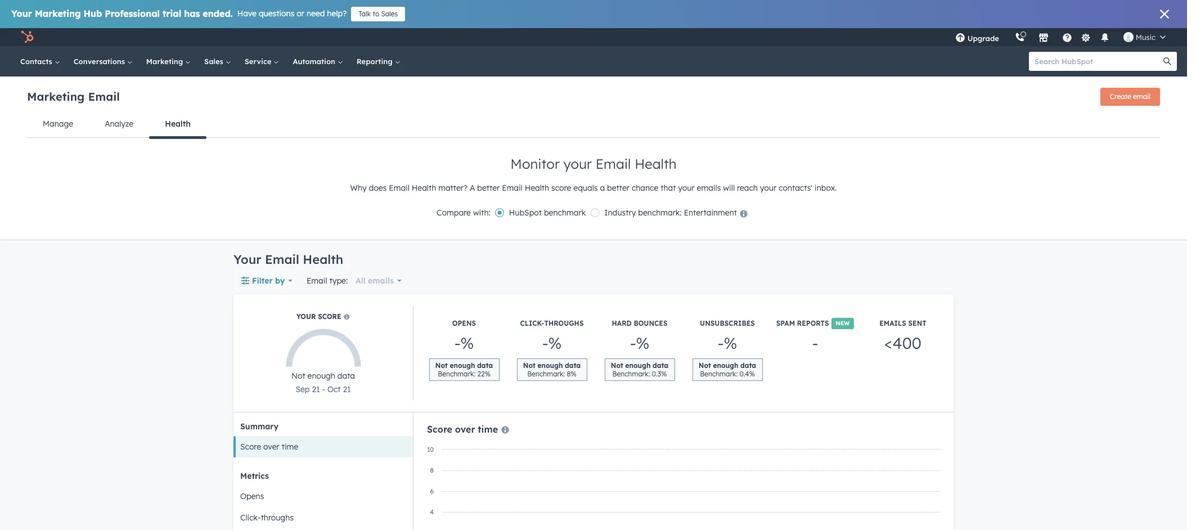 Task type: describe. For each thing, give the bounding box(es) containing it.
hub
[[84, 8, 102, 19]]

throughs for click-throughs
[[261, 513, 294, 523]]

spam reports
[[777, 319, 829, 328]]

score inside page section element
[[552, 183, 572, 193]]

reporting
[[357, 57, 395, 66]]

talk to sales
[[359, 10, 398, 18]]

hard
[[612, 319, 632, 328]]

emails inside all emails popup button
[[368, 276, 394, 286]]

entertainment
[[684, 208, 737, 218]]

0.4%
[[740, 370, 755, 378]]

- down reports
[[812, 333, 819, 353]]

% inside opens -%
[[461, 333, 474, 353]]

not for click-throughs -%
[[523, 361, 536, 370]]

notifications image
[[1100, 33, 1110, 43]]

summary
[[240, 422, 279, 432]]

calling icon image
[[1015, 33, 1025, 43]]

create email button
[[1101, 88, 1161, 106]]

<
[[885, 333, 893, 353]]

0.3%
[[652, 370, 667, 378]]

- inside opens -%
[[455, 333, 461, 353]]

all
[[356, 276, 366, 286]]

benchmark: for click-throughs -%
[[528, 370, 565, 378]]

hubspot
[[509, 208, 542, 218]]

your score
[[296, 313, 344, 321]]

not enough data benchmark: 0.3%
[[611, 361, 669, 378]]

reach
[[737, 183, 758, 193]]

industry benchmark: entertainment
[[605, 208, 737, 218]]

- inside the "unsubscribes -%"
[[718, 333, 724, 353]]

not for opens -%
[[436, 361, 448, 370]]

2 horizontal spatial your
[[760, 183, 777, 193]]

marketplaces button
[[1032, 28, 1056, 46]]

not enough data benchmark: 22%
[[436, 361, 493, 378]]

help button
[[1058, 28, 1077, 46]]

email up a at the top right
[[596, 155, 631, 172]]

Search HubSpot search field
[[1029, 52, 1167, 71]]

email
[[1134, 92, 1151, 101]]

that
[[661, 183, 676, 193]]

marketplaces image
[[1039, 33, 1049, 43]]

analyze
[[105, 119, 133, 129]]

service
[[245, 57, 274, 66]]

enough inside the not enough data sep 21 - oct 21
[[308, 371, 335, 381]]

has
[[184, 8, 200, 19]]

does
[[369, 183, 387, 193]]

marketing link
[[139, 46, 198, 77]]

0 vertical spatial marketing
[[35, 8, 81, 19]]

data for unsubscribes -%
[[741, 361, 757, 370]]

metrics
[[240, 471, 269, 481]]

or
[[297, 8, 305, 19]]

settings link
[[1080, 31, 1094, 43]]

unsubscribes
[[700, 319, 755, 328]]

email type:
[[307, 276, 348, 286]]

notifications button
[[1096, 28, 1115, 46]]

automation
[[293, 57, 338, 66]]

contacts link
[[14, 46, 67, 77]]

0 vertical spatial over
[[455, 424, 475, 435]]

benchmark
[[544, 208, 586, 218]]

throughs for click-throughs -%
[[545, 319, 584, 328]]

marketing email
[[27, 89, 120, 103]]

professional
[[105, 8, 160, 19]]

all emails
[[356, 276, 394, 286]]

1 21 from the left
[[312, 384, 320, 394]]

email right the does
[[389, 183, 410, 193]]

calling icon button
[[1011, 30, 1030, 44]]

opens for opens -%
[[452, 319, 476, 328]]

400
[[893, 333, 922, 353]]

enough for opens -%
[[450, 361, 475, 370]]

marketing email banner
[[27, 84, 1161, 110]]

not inside the not enough data sep 21 - oct 21
[[292, 371, 305, 381]]

reporting link
[[350, 46, 407, 77]]

music button
[[1117, 28, 1173, 46]]

music
[[1136, 33, 1156, 42]]

help?
[[327, 8, 347, 19]]

8%
[[567, 370, 577, 378]]

your email health
[[234, 252, 343, 267]]

interactive chart image
[[422, 444, 946, 530]]

score over time button
[[234, 436, 413, 458]]

help image
[[1063, 33, 1073, 43]]

score over time inside button
[[240, 442, 298, 452]]

your for your email health
[[234, 252, 261, 267]]

create
[[1111, 92, 1132, 101]]

click-throughs
[[240, 513, 294, 523]]

with:
[[473, 208, 491, 218]]

a
[[470, 183, 475, 193]]

matter?
[[439, 183, 468, 193]]

equals
[[574, 183, 598, 193]]

reports
[[797, 319, 829, 328]]

upgrade image
[[956, 33, 966, 43]]

hard bounces -%
[[612, 319, 668, 353]]

talk to sales button
[[351, 7, 405, 21]]

opens -%
[[452, 319, 476, 353]]

your marketing hub professional trial has ended. have questions or need help?
[[11, 8, 347, 19]]

hubspot image
[[20, 30, 34, 44]]

chance
[[632, 183, 659, 193]]

talk
[[359, 10, 371, 18]]

opens for opens
[[240, 491, 264, 502]]

click-throughs button
[[234, 507, 413, 529]]

time inside button
[[282, 442, 298, 452]]

bounces
[[634, 319, 668, 328]]

1 better from the left
[[477, 183, 500, 193]]

email up hubspot
[[502, 183, 523, 193]]

your for your score
[[296, 313, 316, 321]]

conversations link
[[67, 46, 139, 77]]

% inside the "unsubscribes -%"
[[724, 333, 738, 353]]

will
[[723, 183, 735, 193]]

over inside button
[[263, 442, 280, 452]]

- inside the not enough data sep 21 - oct 21
[[322, 384, 325, 394]]

1 horizontal spatial score
[[427, 424, 453, 435]]

data inside the not enough data sep 21 - oct 21
[[338, 371, 355, 381]]

click-throughs -%
[[520, 319, 584, 353]]

sales inside button
[[381, 10, 398, 18]]



Task type: locate. For each thing, give the bounding box(es) containing it.
0 vertical spatial click-
[[520, 319, 545, 328]]

not for hard bounces -%
[[611, 361, 624, 370]]

to
[[373, 10, 379, 18]]

score inside score over time button
[[240, 442, 261, 452]]

navigation inside page section element
[[27, 110, 1161, 139]]

sales left service
[[204, 57, 226, 66]]

marketing left hub
[[35, 8, 81, 19]]

0 horizontal spatial score
[[240, 442, 261, 452]]

email
[[88, 89, 120, 103], [596, 155, 631, 172], [389, 183, 410, 193], [502, 183, 523, 193], [265, 252, 299, 267], [307, 276, 327, 286]]

0 vertical spatial emails
[[697, 183, 721, 193]]

monitor
[[511, 155, 560, 172]]

not up sep
[[292, 371, 305, 381]]

enough left the 0.4%
[[713, 361, 739, 370]]

filter by button
[[234, 270, 300, 292]]

throughs down the metrics
[[261, 513, 294, 523]]

% up not enough data benchmark: 22%
[[461, 333, 474, 353]]

manage
[[43, 119, 73, 129]]

1 horizontal spatial time
[[478, 424, 498, 435]]

emails
[[880, 319, 907, 328]]

opens down the metrics
[[240, 491, 264, 502]]

sales right to
[[381, 10, 398, 18]]

data for opens -%
[[477, 361, 493, 370]]

marketing for marketing link
[[146, 57, 185, 66]]

better right a at the top right
[[607, 183, 630, 193]]

health inside the health button
[[165, 119, 191, 129]]

your for your marketing hub professional trial has ended. have questions or need help?
[[11, 8, 32, 19]]

not inside not enough data benchmark: 0.3%
[[611, 361, 624, 370]]

better
[[477, 183, 500, 193], [607, 183, 630, 193]]

-
[[455, 333, 461, 353], [542, 333, 549, 353], [630, 333, 636, 353], [718, 333, 724, 353], [812, 333, 819, 353], [322, 384, 325, 394]]

marketing for marketing email
[[27, 89, 85, 103]]

benchmark: inside not enough data benchmark: 8%
[[528, 370, 565, 378]]

0 vertical spatial throughs
[[545, 319, 584, 328]]

0 vertical spatial opens
[[452, 319, 476, 328]]

by
[[275, 276, 285, 286]]

need
[[307, 8, 325, 19]]

1 horizontal spatial score over time
[[427, 424, 498, 435]]

not enough data benchmark: 8%
[[523, 361, 581, 378]]

% inside hard bounces -%
[[636, 333, 650, 353]]

hubspot link
[[14, 30, 42, 44]]

score left equals
[[552, 183, 572, 193]]

- up not enough data benchmark: 8%
[[542, 333, 549, 353]]

your right that
[[678, 183, 695, 193]]

marketing down trial
[[146, 57, 185, 66]]

emails inside page section element
[[697, 183, 721, 193]]

emails sent < 400
[[880, 319, 927, 353]]

% down bounces
[[636, 333, 650, 353]]

search image
[[1164, 57, 1172, 65]]

1 benchmark: from the left
[[438, 370, 476, 378]]

1 horizontal spatial sales
[[381, 10, 398, 18]]

emails left will
[[697, 183, 721, 193]]

0 horizontal spatial your
[[564, 155, 592, 172]]

menu item
[[1007, 28, 1010, 46]]

a
[[600, 183, 605, 193]]

data inside not enough data benchmark: 0.3%
[[653, 361, 669, 370]]

compare with:
[[437, 208, 491, 218]]

0 vertical spatial time
[[478, 424, 498, 435]]

oct
[[328, 384, 341, 394]]

0 horizontal spatial sales
[[204, 57, 226, 66]]

not for unsubscribes -%
[[699, 361, 711, 370]]

all emails button
[[352, 270, 402, 292]]

score
[[552, 183, 572, 193], [318, 313, 341, 321]]

score over time
[[427, 424, 498, 435], [240, 442, 298, 452]]

not enough data sep 21 - oct 21
[[292, 371, 355, 394]]

1 % from the left
[[461, 333, 474, 353]]

- down unsubscribes
[[718, 333, 724, 353]]

enough
[[450, 361, 475, 370], [538, 361, 563, 370], [626, 361, 651, 370], [713, 361, 739, 370], [308, 371, 335, 381]]

1 vertical spatial over
[[263, 442, 280, 452]]

greg robinson image
[[1124, 32, 1134, 42]]

data inside not enough data benchmark: 0.4%
[[741, 361, 757, 370]]

new
[[836, 320, 850, 327]]

score
[[427, 424, 453, 435], [240, 442, 261, 452]]

benchmark: inside not enough data benchmark: 0.3%
[[613, 370, 650, 378]]

1 vertical spatial score over time
[[240, 442, 298, 452]]

health
[[165, 119, 191, 129], [635, 155, 677, 172], [412, 183, 436, 193], [525, 183, 549, 193], [303, 252, 343, 267]]

1 vertical spatial marketing
[[146, 57, 185, 66]]

questions
[[259, 8, 295, 19]]

click- inside "button"
[[240, 513, 261, 523]]

% down unsubscribes
[[724, 333, 738, 353]]

not inside not enough data benchmark: 0.4%
[[699, 361, 711, 370]]

filter
[[252, 276, 273, 286]]

0 horizontal spatial time
[[282, 442, 298, 452]]

hubspot benchmark
[[509, 208, 586, 218]]

close image
[[1161, 10, 1170, 19]]

1 horizontal spatial throughs
[[545, 319, 584, 328]]

email up the analyze button
[[88, 89, 120, 103]]

create email
[[1111, 92, 1151, 101]]

data inside not enough data benchmark: 22%
[[477, 361, 493, 370]]

click-
[[520, 319, 545, 328], [240, 513, 261, 523]]

0 horizontal spatial score over time
[[240, 442, 298, 452]]

3 % from the left
[[636, 333, 650, 353]]

email up by
[[265, 252, 299, 267]]

service link
[[238, 46, 286, 77]]

sales link
[[198, 46, 238, 77]]

0 horizontal spatial score
[[318, 313, 341, 321]]

why
[[350, 183, 367, 193]]

enough left '8%'
[[538, 361, 563, 370]]

enough left 0.3%
[[626, 361, 651, 370]]

enough for unsubscribes -%
[[713, 361, 739, 370]]

industry
[[605, 208, 636, 218]]

1 vertical spatial throughs
[[261, 513, 294, 523]]

click- for click-throughs
[[240, 513, 261, 523]]

upgrade
[[968, 34, 1000, 43]]

1 horizontal spatial emails
[[697, 183, 721, 193]]

% inside click-throughs -%
[[549, 333, 562, 353]]

2 horizontal spatial your
[[296, 313, 316, 321]]

benchmark:
[[638, 208, 682, 218]]

0 vertical spatial your
[[11, 8, 32, 19]]

enough up oct
[[308, 371, 335, 381]]

conversations
[[74, 57, 127, 66]]

1 vertical spatial score
[[318, 313, 341, 321]]

1 horizontal spatial your
[[678, 183, 695, 193]]

throughs inside click-throughs -%
[[545, 319, 584, 328]]

marketing inside marketing link
[[146, 57, 185, 66]]

0 vertical spatial score
[[427, 424, 453, 435]]

time
[[478, 424, 498, 435], [282, 442, 298, 452]]

have
[[237, 8, 257, 19]]

not inside not enough data benchmark: 8%
[[523, 361, 536, 370]]

0 horizontal spatial better
[[477, 183, 500, 193]]

benchmark: inside not enough data benchmark: 22%
[[438, 370, 476, 378]]

data inside not enough data benchmark: 8%
[[565, 361, 581, 370]]

settings image
[[1081, 33, 1092, 43]]

1 horizontal spatial score
[[552, 183, 572, 193]]

analyze button
[[89, 110, 149, 137]]

benchmark: left the 0.4%
[[700, 370, 738, 378]]

throughs up not enough data benchmark: 8%
[[545, 319, 584, 328]]

enough inside not enough data benchmark: 0.3%
[[626, 361, 651, 370]]

benchmark: left '8%'
[[528, 370, 565, 378]]

1 horizontal spatial opens
[[452, 319, 476, 328]]

marketing inside marketing email banner
[[27, 89, 85, 103]]

email inside banner
[[88, 89, 120, 103]]

emails
[[697, 183, 721, 193], [368, 276, 394, 286]]

enough left 22%
[[450, 361, 475, 370]]

1 horizontal spatial over
[[455, 424, 475, 435]]

your down email type:
[[296, 313, 316, 321]]

benchmark:
[[438, 370, 476, 378], [528, 370, 565, 378], [613, 370, 650, 378], [700, 370, 738, 378]]

1 vertical spatial sales
[[204, 57, 226, 66]]

benchmark: left 22%
[[438, 370, 476, 378]]

- inside click-throughs -%
[[542, 333, 549, 353]]

marketing up manage button at the top left of the page
[[27, 89, 85, 103]]

1 vertical spatial score
[[240, 442, 261, 452]]

21 right sep
[[312, 384, 320, 394]]

navigation
[[27, 110, 1161, 139]]

%
[[461, 333, 474, 353], [549, 333, 562, 353], [636, 333, 650, 353], [724, 333, 738, 353]]

marketing
[[35, 8, 81, 19], [146, 57, 185, 66], [27, 89, 85, 103]]

search button
[[1158, 52, 1178, 71]]

0 horizontal spatial your
[[11, 8, 32, 19]]

0 vertical spatial score over time
[[427, 424, 498, 435]]

0 vertical spatial score
[[552, 183, 572, 193]]

filter by
[[252, 276, 285, 286]]

click- up not enough data benchmark: 8%
[[520, 319, 545, 328]]

your up equals
[[564, 155, 592, 172]]

enough for hard bounces -%
[[626, 361, 651, 370]]

not down hard bounces -%
[[611, 361, 624, 370]]

1 vertical spatial time
[[282, 442, 298, 452]]

your up filter
[[234, 252, 261, 267]]

type:
[[330, 276, 348, 286]]

3 benchmark: from the left
[[613, 370, 650, 378]]

emails right the all
[[368, 276, 394, 286]]

better right the a
[[477, 183, 500, 193]]

why does email health matter? a better email health score equals a better chance that your emails will reach your contacts' inbox.
[[350, 183, 837, 193]]

monitor your email health
[[511, 155, 677, 172]]

2 benchmark: from the left
[[528, 370, 565, 378]]

0 horizontal spatial over
[[263, 442, 280, 452]]

0 horizontal spatial emails
[[368, 276, 394, 286]]

data for click-throughs -%
[[565, 361, 581, 370]]

menu containing music
[[948, 28, 1174, 46]]

opens inside button
[[240, 491, 264, 502]]

2 21 from the left
[[343, 384, 351, 394]]

page section element
[[0, 77, 1188, 240]]

2 vertical spatial marketing
[[27, 89, 85, 103]]

click- for click-throughs -%
[[520, 319, 545, 328]]

unsubscribes -%
[[700, 319, 755, 353]]

throughs inside "button"
[[261, 513, 294, 523]]

data for hard bounces -%
[[653, 361, 669, 370]]

0 horizontal spatial throughs
[[261, 513, 294, 523]]

your up hubspot icon
[[11, 8, 32, 19]]

your
[[11, 8, 32, 19], [234, 252, 261, 267], [296, 313, 316, 321]]

21 right oct
[[343, 384, 351, 394]]

1 vertical spatial your
[[234, 252, 261, 267]]

4 % from the left
[[724, 333, 738, 353]]

trial
[[163, 8, 181, 19]]

% up not enough data benchmark: 8%
[[549, 333, 562, 353]]

0 horizontal spatial 21
[[312, 384, 320, 394]]

not
[[436, 361, 448, 370], [523, 361, 536, 370], [611, 361, 624, 370], [699, 361, 711, 370], [292, 371, 305, 381]]

navigation containing manage
[[27, 110, 1161, 139]]

1 vertical spatial opens
[[240, 491, 264, 502]]

sales
[[381, 10, 398, 18], [204, 57, 226, 66]]

menu
[[948, 28, 1174, 46]]

2 better from the left
[[607, 183, 630, 193]]

1 vertical spatial click-
[[240, 513, 261, 523]]

score down email type:
[[318, 313, 341, 321]]

benchmark: for hard bounces -%
[[613, 370, 650, 378]]

0 horizontal spatial click-
[[240, 513, 261, 523]]

4 benchmark: from the left
[[700, 370, 738, 378]]

benchmark: left 0.3%
[[613, 370, 650, 378]]

email left type:
[[307, 276, 327, 286]]

not inside not enough data benchmark: 22%
[[436, 361, 448, 370]]

enough inside not enough data benchmark: 22%
[[450, 361, 475, 370]]

automation link
[[286, 46, 350, 77]]

not left 22%
[[436, 361, 448, 370]]

1 horizontal spatial 21
[[343, 384, 351, 394]]

1 vertical spatial emails
[[368, 276, 394, 286]]

- inside hard bounces -%
[[630, 333, 636, 353]]

throughs
[[545, 319, 584, 328], [261, 513, 294, 523]]

2 % from the left
[[549, 333, 562, 353]]

manage button
[[27, 110, 89, 137]]

enough inside not enough data benchmark: 8%
[[538, 361, 563, 370]]

opens up not enough data benchmark: 22%
[[452, 319, 476, 328]]

enough for click-throughs -%
[[538, 361, 563, 370]]

1 horizontal spatial better
[[607, 183, 630, 193]]

1 horizontal spatial your
[[234, 252, 261, 267]]

- left oct
[[322, 384, 325, 394]]

not down the "unsubscribes -%"
[[699, 361, 711, 370]]

not enough data benchmark: 0.4%
[[699, 361, 757, 378]]

- up not enough data benchmark: 22%
[[455, 333, 461, 353]]

benchmark: for unsubscribes -%
[[700, 370, 738, 378]]

ended.
[[203, 8, 233, 19]]

benchmark: for opens -%
[[438, 370, 476, 378]]

22%
[[478, 370, 491, 378]]

your right reach
[[760, 183, 777, 193]]

- down hard
[[630, 333, 636, 353]]

not down click-throughs -%
[[523, 361, 536, 370]]

enough inside not enough data benchmark: 0.4%
[[713, 361, 739, 370]]

0 horizontal spatial opens
[[240, 491, 264, 502]]

inbox.
[[815, 183, 837, 193]]

2 vertical spatial your
[[296, 313, 316, 321]]

click- down the metrics
[[240, 513, 261, 523]]

benchmark: inside not enough data benchmark: 0.4%
[[700, 370, 738, 378]]

spam
[[777, 319, 795, 328]]

data
[[477, 361, 493, 370], [565, 361, 581, 370], [653, 361, 669, 370], [741, 361, 757, 370], [338, 371, 355, 381]]

compare
[[437, 208, 471, 218]]

sent
[[909, 319, 927, 328]]

0 vertical spatial sales
[[381, 10, 398, 18]]

1 horizontal spatial click-
[[520, 319, 545, 328]]

click- inside click-throughs -%
[[520, 319, 545, 328]]



Task type: vqa. For each thing, say whether or not it's contained in the screenshot.
WITH:
yes



